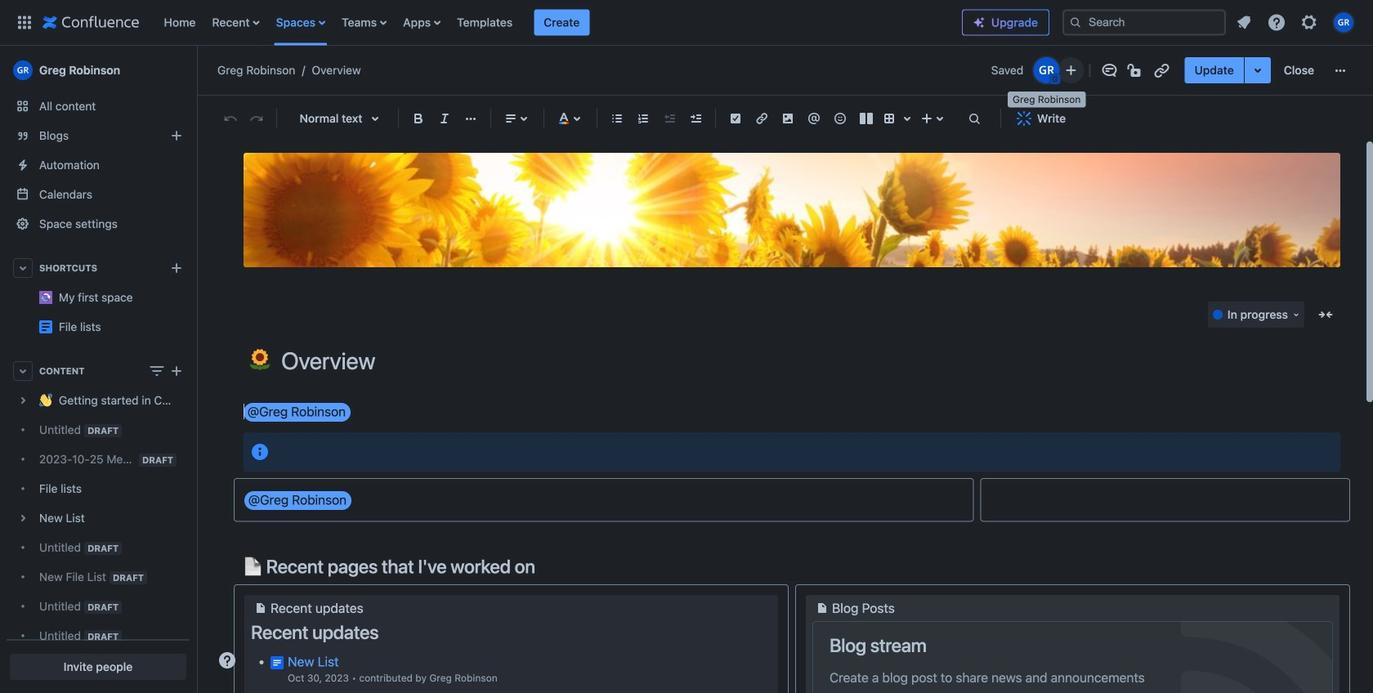 Task type: vqa. For each thing, say whether or not it's contained in the screenshot.
Unstar Template - Weekly status report Icon
no



Task type: locate. For each thing, give the bounding box(es) containing it.
confluence image
[[43, 13, 139, 32], [43, 13, 139, 32]]

numbered list ⌘⇧7 image
[[633, 109, 653, 128]]

search image
[[1069, 16, 1082, 29]]

find and replace image
[[964, 109, 984, 128]]

notification icon image
[[1234, 13, 1254, 32]]

list formating group
[[604, 105, 709, 132]]

file lists image
[[39, 320, 52, 333]]

create a page image
[[167, 361, 186, 381]]

group
[[1185, 57, 1324, 83]]

tooltip
[[1008, 92, 1086, 108]]

list
[[156, 0, 962, 45], [1229, 8, 1363, 37]]

tree
[[7, 386, 190, 693]]

banner
[[0, 0, 1373, 46]]

comment icon image
[[1100, 60, 1119, 80]]

invite to edit image
[[1061, 60, 1081, 80]]

add image, video, or file image
[[778, 109, 798, 128]]

None search field
[[1063, 9, 1226, 36]]

create a blog image
[[167, 126, 186, 145]]

change view image
[[147, 361, 167, 381]]

list item
[[534, 9, 590, 36]]

action item [] image
[[726, 109, 745, 128]]

panel info image
[[250, 442, 270, 462]]

more image
[[1331, 60, 1350, 80]]

0 horizontal spatial list
[[156, 0, 962, 45]]

1 horizontal spatial list
[[1229, 8, 1363, 37]]

settings icon image
[[1300, 13, 1319, 32]]

Main content area, start typing to enter text. text field
[[234, 400, 1350, 693]]

global element
[[10, 0, 962, 45]]

italic ⌘i image
[[435, 109, 454, 128]]

no restrictions image
[[1126, 60, 1145, 80]]

bold ⌘b image
[[409, 109, 428, 128]]

:sunflower: image
[[249, 349, 271, 370], [249, 349, 271, 370]]

make page fixed-width image
[[1316, 305, 1335, 324]]

bullet list ⌘⇧8 image
[[607, 109, 627, 128]]

adjust update settings image
[[1248, 60, 1267, 80]]



Task type: describe. For each thing, give the bounding box(es) containing it.
list for appswitcher icon
[[156, 0, 962, 45]]

recent updates image
[[251, 598, 271, 618]]

layouts image
[[857, 109, 876, 128]]

copy link image
[[1152, 60, 1172, 80]]

emoji : image
[[830, 109, 850, 128]]

mention @ image
[[804, 109, 824, 128]]

more formatting image
[[461, 109, 481, 128]]

tree inside space element
[[7, 386, 190, 693]]

Search field
[[1063, 9, 1226, 36]]

align left image
[[501, 109, 521, 128]]

appswitcher icon image
[[15, 13, 34, 32]]

premium image
[[973, 16, 986, 29]]

help icon image
[[1267, 13, 1286, 32]]

table size image
[[897, 109, 917, 128]]

add shortcut image
[[167, 258, 186, 278]]

collapse sidebar image
[[178, 54, 214, 87]]

Give this page a title text field
[[281, 347, 1340, 374]]

text formatting group
[[405, 105, 484, 132]]

space element
[[0, 46, 196, 693]]

table ⇧⌥t image
[[879, 109, 899, 128]]

link ⌘k image
[[752, 109, 772, 128]]

list for 'premium' icon
[[1229, 8, 1363, 37]]

indent tab image
[[686, 109, 705, 128]]

list item inside list
[[534, 9, 590, 36]]

blog posts image
[[812, 598, 832, 618]]



